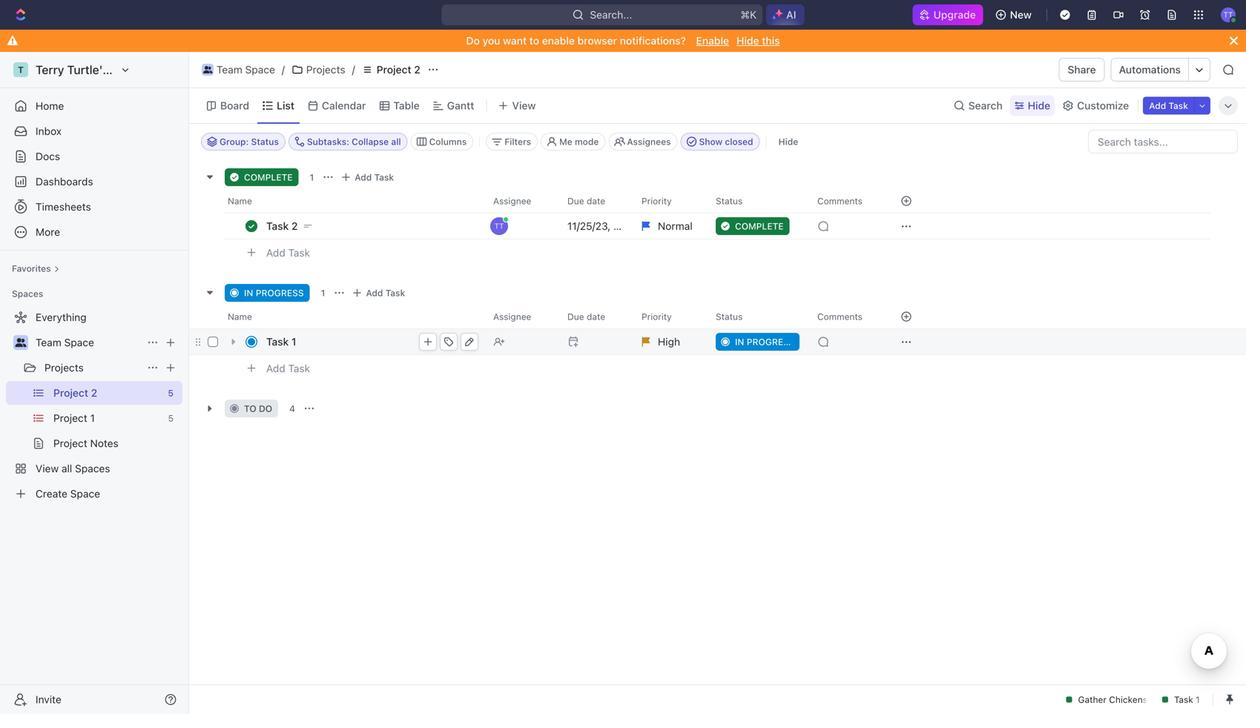 Task type: vqa. For each thing, say whether or not it's contained in the screenshot.
second 13 ELEMENT from the right
no



Task type: describe. For each thing, give the bounding box(es) containing it.
view all spaces
[[36, 463, 110, 475]]

0 horizontal spatial project 2 link
[[53, 381, 162, 405]]

share
[[1068, 63, 1096, 76]]

2 / from the left
[[352, 63, 355, 76]]

status for complete
[[716, 196, 743, 206]]

add for add task button below task 2 at the top
[[266, 247, 285, 259]]

create space link
[[6, 482, 180, 506]]

show closed
[[699, 137, 753, 147]]

add task button up task 1 'link'
[[348, 284, 411, 302]]

gantt
[[447, 99, 474, 112]]

home
[[36, 100, 64, 112]]

project inside project 1 link
[[53, 412, 87, 424]]

columns
[[429, 137, 467, 147]]

docs
[[36, 150, 60, 162]]

0 vertical spatial all
[[391, 137, 401, 147]]

terry
[[36, 63, 64, 77]]

progress inside "dropdown button"
[[747, 337, 795, 347]]

assignee for in progress
[[493, 312, 532, 322]]

1 down subtasks:
[[310, 172, 314, 183]]

table link
[[391, 95, 420, 116]]

1 horizontal spatial tt button
[[1217, 3, 1240, 27]]

table
[[393, 99, 420, 112]]

comments button for in progress
[[809, 305, 883, 329]]

due for in progress
[[568, 312, 584, 322]]

team space inside "sidebar" navigation
[[36, 336, 94, 349]]

automations
[[1119, 63, 1181, 76]]

do
[[259, 404, 272, 414]]

timesheets
[[36, 201, 91, 213]]

board link
[[217, 95, 249, 116]]

filters
[[505, 137, 531, 147]]

normal button
[[633, 213, 707, 240]]

show
[[699, 137, 723, 147]]

priority for complete
[[642, 196, 672, 206]]

add down collapse
[[355, 172, 372, 183]]

share button
[[1059, 58, 1105, 82]]

favorites
[[12, 263, 51, 274]]

list link
[[274, 95, 295, 116]]

this
[[762, 34, 780, 47]]

timesheets link
[[6, 195, 183, 219]]

add task for add task button below task 1
[[266, 363, 310, 375]]

0 horizontal spatial in
[[244, 288, 253, 298]]

list
[[277, 99, 295, 112]]

collapse
[[352, 137, 389, 147]]

assignees
[[627, 137, 671, 147]]

assignee for complete
[[493, 196, 532, 206]]

1 horizontal spatial projects link
[[288, 61, 349, 79]]

5 for project 2
[[168, 388, 174, 398]]

user group image
[[15, 338, 26, 347]]

1 horizontal spatial spaces
[[75, 463, 110, 475]]

task 2 link
[[263, 216, 482, 237]]

turtle's
[[67, 63, 109, 77]]

add task for add task button on top of 'search tasks...' text field
[[1149, 101, 1189, 111]]

me mode
[[559, 137, 599, 147]]

view for view all spaces
[[36, 463, 59, 475]]

⌘k
[[741, 9, 757, 21]]

docs link
[[6, 145, 183, 168]]

ai
[[787, 9, 796, 21]]

me mode button
[[541, 133, 606, 151]]

customize
[[1077, 99, 1129, 112]]

calendar
[[322, 99, 366, 112]]

create space
[[36, 488, 100, 500]]

do you want to enable browser notifications? enable hide this
[[466, 34, 780, 47]]

home link
[[6, 94, 183, 118]]

due date for in progress
[[568, 312, 605, 322]]

search button
[[949, 95, 1007, 116]]

in inside "dropdown button"
[[735, 337, 744, 347]]

comments for complete
[[818, 196, 863, 206]]

0 horizontal spatial tt button
[[484, 213, 559, 240]]

in progress inside "dropdown button"
[[735, 337, 795, 347]]

due for complete
[[568, 196, 584, 206]]

do
[[466, 34, 480, 47]]

project up project 1
[[53, 387, 88, 399]]

inbox
[[36, 125, 62, 137]]

1 inside "sidebar" navigation
[[90, 412, 95, 424]]

assignees button
[[609, 133, 678, 151]]

create
[[36, 488, 67, 500]]

priority button for in progress
[[633, 305, 707, 329]]

date for complete
[[587, 196, 605, 206]]

task 1 link
[[263, 331, 482, 353]]

0 vertical spatial team space link
[[198, 61, 279, 79]]

new
[[1010, 9, 1032, 21]]

dashboards link
[[6, 170, 183, 194]]

priority button for complete
[[633, 189, 707, 213]]

project 2 inside "sidebar" navigation
[[53, 387, 97, 399]]

1 horizontal spatial project 2 link
[[358, 61, 424, 79]]

add task down collapse
[[355, 172, 394, 183]]

browser
[[578, 34, 617, 47]]

you
[[483, 34, 500, 47]]

columns button
[[411, 133, 474, 151]]

new button
[[989, 3, 1041, 27]]

2 inside "sidebar" navigation
[[91, 387, 97, 399]]

0 vertical spatial projects
[[306, 63, 345, 76]]

comments for in progress
[[818, 312, 863, 322]]

1 horizontal spatial team space
[[217, 63, 275, 76]]

1 name from the top
[[228, 196, 252, 206]]

view button
[[493, 88, 618, 123]]

calendar link
[[319, 95, 366, 116]]

add task for add task button below task 2 at the top
[[266, 247, 310, 259]]

sidebar navigation
[[0, 52, 192, 714]]

project notes link
[[53, 432, 180, 456]]

1 horizontal spatial to
[[530, 34, 539, 47]]

notes
[[90, 437, 119, 450]]

group: status
[[220, 137, 279, 147]]

subtasks: collapse all
[[307, 137, 401, 147]]

complete inside dropdown button
[[735, 221, 784, 231]]

team inside "sidebar" navigation
[[36, 336, 61, 349]]

notifications?
[[620, 34, 686, 47]]

add task button down collapse
[[337, 168, 400, 186]]

assignee button for in progress
[[484, 305, 559, 329]]

2 inside task 2 link
[[292, 220, 298, 232]]

dashboards
[[36, 175, 93, 188]]

closed
[[725, 137, 753, 147]]

customize button
[[1058, 95, 1134, 116]]

search...
[[590, 9, 632, 21]]

want
[[503, 34, 527, 47]]

project 1 link
[[53, 407, 162, 430]]

2 name from the top
[[228, 312, 252, 322]]

view all spaces link
[[6, 457, 180, 481]]

me
[[559, 137, 573, 147]]

projects inside "sidebar" navigation
[[45, 362, 84, 374]]

hide button
[[773, 133, 804, 151]]

0 horizontal spatial progress
[[256, 288, 304, 298]]

0 vertical spatial in progress
[[244, 288, 304, 298]]

hide button
[[1010, 95, 1055, 116]]

1 name button from the top
[[225, 189, 484, 213]]

high button
[[633, 329, 707, 355]]

due date for complete
[[568, 196, 605, 206]]

4
[[289, 404, 295, 414]]



Task type: locate. For each thing, give the bounding box(es) containing it.
0 horizontal spatial hide
[[737, 34, 759, 47]]

0 vertical spatial 5
[[168, 388, 174, 398]]

in
[[244, 288, 253, 298], [735, 337, 744, 347]]

add up task 1 'link'
[[366, 288, 383, 298]]

2 due date button from the top
[[559, 305, 633, 329]]

1 horizontal spatial project 2
[[377, 63, 421, 76]]

1 due date button from the top
[[559, 189, 633, 213]]

/ up the list
[[282, 63, 285, 76]]

task 2
[[266, 220, 298, 232]]

name button up task 1 'link'
[[225, 305, 484, 329]]

in progress button
[[707, 329, 809, 355]]

1 vertical spatial progress
[[747, 337, 795, 347]]

name button up task 2 link
[[225, 189, 484, 213]]

1 assignee button from the top
[[484, 189, 559, 213]]

add task button up 'search tasks...' text field
[[1143, 97, 1194, 115]]

1 horizontal spatial all
[[391, 137, 401, 147]]

1 vertical spatial team space link
[[36, 331, 141, 355]]

project inside project notes link
[[53, 437, 87, 450]]

1 vertical spatial team space
[[36, 336, 94, 349]]

1 vertical spatial hide
[[1028, 99, 1051, 112]]

1 vertical spatial projects
[[45, 362, 84, 374]]

2 vertical spatial space
[[70, 488, 100, 500]]

hide
[[737, 34, 759, 47], [1028, 99, 1051, 112], [779, 137, 798, 147]]

1 horizontal spatial team space link
[[198, 61, 279, 79]]

hide left this
[[737, 34, 759, 47]]

add down task 1
[[266, 363, 285, 375]]

1 vertical spatial tt
[[495, 222, 504, 230]]

status button
[[707, 189, 809, 213], [707, 305, 809, 329]]

1 up 4
[[292, 336, 296, 348]]

0 horizontal spatial projects
[[45, 362, 84, 374]]

/ up calendar
[[352, 63, 355, 76]]

view inside view all spaces link
[[36, 463, 59, 475]]

0 vertical spatial due date
[[568, 196, 605, 206]]

to
[[530, 34, 539, 47], [244, 404, 256, 414]]

1 vertical spatial in progress
[[735, 337, 795, 347]]

1 vertical spatial status
[[716, 196, 743, 206]]

more
[[36, 226, 60, 238]]

space down view all spaces link
[[70, 488, 100, 500]]

1 vertical spatial name
[[228, 312, 252, 322]]

2 vertical spatial status
[[716, 312, 743, 322]]

progress
[[256, 288, 304, 298], [747, 337, 795, 347]]

0 horizontal spatial team
[[36, 336, 61, 349]]

project 2 link up table link
[[358, 61, 424, 79]]

task inside task 2 link
[[266, 220, 289, 232]]

view for view
[[512, 99, 536, 112]]

1 vertical spatial 2
[[292, 220, 298, 232]]

1 vertical spatial spaces
[[75, 463, 110, 475]]

1 horizontal spatial tt
[[1224, 10, 1233, 19]]

1 vertical spatial tt button
[[484, 213, 559, 240]]

status
[[251, 137, 279, 147], [716, 196, 743, 206], [716, 312, 743, 322]]

task 1
[[266, 336, 296, 348]]

1 horizontal spatial in progress
[[735, 337, 795, 347]]

terry turtle's workspace
[[36, 63, 173, 77]]

1 vertical spatial space
[[64, 336, 94, 349]]

0 horizontal spatial team space
[[36, 336, 94, 349]]

2 name button from the top
[[225, 305, 484, 329]]

0 vertical spatial progress
[[256, 288, 304, 298]]

1 up task 1 'link'
[[321, 288, 325, 298]]

due date button for in progress
[[559, 305, 633, 329]]

0 vertical spatial projects link
[[288, 61, 349, 79]]

add task
[[1149, 101, 1189, 111], [355, 172, 394, 183], [266, 247, 310, 259], [366, 288, 405, 298], [266, 363, 310, 375]]

0 vertical spatial 2
[[414, 63, 421, 76]]

0 vertical spatial complete
[[244, 172, 293, 183]]

add up 'search tasks...' text field
[[1149, 101, 1166, 111]]

status for in progress
[[716, 312, 743, 322]]

high
[[658, 336, 680, 348]]

space up the list link
[[245, 63, 275, 76]]

status right group:
[[251, 137, 279, 147]]

tt
[[1224, 10, 1233, 19], [495, 222, 504, 230]]

1 up "project notes"
[[90, 412, 95, 424]]

0 vertical spatial project 2 link
[[358, 61, 424, 79]]

project up table link
[[377, 63, 412, 76]]

automations button
[[1112, 59, 1189, 81]]

0 vertical spatial name
[[228, 196, 252, 206]]

tree inside "sidebar" navigation
[[6, 306, 183, 506]]

1 vertical spatial view
[[36, 463, 59, 475]]

comments
[[818, 196, 863, 206], [818, 312, 863, 322]]

add task down task 2 at the top
[[266, 247, 310, 259]]

spaces
[[12, 289, 43, 299], [75, 463, 110, 475]]

inbox link
[[6, 119, 183, 143]]

1 vertical spatial to
[[244, 404, 256, 414]]

2 assignee button from the top
[[484, 305, 559, 329]]

space down 'everything' link
[[64, 336, 94, 349]]

2 5 from the top
[[168, 413, 174, 424]]

2 priority button from the top
[[633, 305, 707, 329]]

add task button down task 1
[[260, 360, 316, 378]]

0 horizontal spatial tt
[[495, 222, 504, 230]]

5
[[168, 388, 174, 398], [168, 413, 174, 424]]

due date button for complete
[[559, 189, 633, 213]]

1 vertical spatial complete
[[735, 221, 784, 231]]

1 vertical spatial status button
[[707, 305, 809, 329]]

team space link
[[198, 61, 279, 79], [36, 331, 141, 355]]

1 vertical spatial projects link
[[45, 356, 141, 380]]

1 status button from the top
[[707, 189, 809, 213]]

spaces down favorites on the top
[[12, 289, 43, 299]]

upgrade
[[934, 9, 976, 21]]

1 vertical spatial priority
[[642, 312, 672, 322]]

project 2 link up project 1 link
[[53, 381, 162, 405]]

0 vertical spatial priority
[[642, 196, 672, 206]]

0 vertical spatial space
[[245, 63, 275, 76]]

projects down everything
[[45, 362, 84, 374]]

1 vertical spatial project 2
[[53, 387, 97, 399]]

spaces up create space link
[[75, 463, 110, 475]]

1 assignee from the top
[[493, 196, 532, 206]]

team space down everything
[[36, 336, 94, 349]]

task
[[1169, 101, 1189, 111], [374, 172, 394, 183], [266, 220, 289, 232], [288, 247, 310, 259], [386, 288, 405, 298], [266, 336, 289, 348], [288, 363, 310, 375]]

2 due date from the top
[[568, 312, 605, 322]]

1 horizontal spatial progress
[[747, 337, 795, 347]]

t
[[18, 65, 24, 75]]

0 vertical spatial due
[[568, 196, 584, 206]]

gantt link
[[444, 95, 474, 116]]

1 vertical spatial due date
[[568, 312, 605, 322]]

invite
[[36, 694, 61, 706]]

view up filters
[[512, 99, 536, 112]]

0 vertical spatial project 2
[[377, 63, 421, 76]]

enable
[[696, 34, 729, 47]]

priority for in progress
[[642, 312, 672, 322]]

hide inside button
[[779, 137, 798, 147]]

0 vertical spatial comments button
[[809, 189, 883, 213]]

enable
[[542, 34, 575, 47]]

projects link up calendar link
[[288, 61, 349, 79]]

team space
[[217, 63, 275, 76], [36, 336, 94, 349]]

2 priority from the top
[[642, 312, 672, 322]]

1 vertical spatial all
[[62, 463, 72, 475]]

0 horizontal spatial projects link
[[45, 356, 141, 380]]

1 comments from the top
[[818, 196, 863, 206]]

add down task 2 at the top
[[266, 247, 285, 259]]

normal
[[658, 220, 693, 232]]

1 vertical spatial 5
[[168, 413, 174, 424]]

1 priority button from the top
[[633, 189, 707, 213]]

1 due date from the top
[[568, 196, 605, 206]]

1 horizontal spatial hide
[[779, 137, 798, 147]]

0 vertical spatial spaces
[[12, 289, 43, 299]]

space
[[245, 63, 275, 76], [64, 336, 94, 349], [70, 488, 100, 500]]

priority
[[642, 196, 672, 206], [642, 312, 672, 322]]

1 vertical spatial comments button
[[809, 305, 883, 329]]

project 1
[[53, 412, 95, 424]]

workspace
[[112, 63, 173, 77]]

0 vertical spatial in
[[244, 288, 253, 298]]

more button
[[6, 220, 183, 244]]

1 vertical spatial due
[[568, 312, 584, 322]]

date
[[587, 196, 605, 206], [587, 312, 605, 322]]

1 vertical spatial assignee button
[[484, 305, 559, 329]]

1 vertical spatial date
[[587, 312, 605, 322]]

priority button
[[633, 189, 707, 213], [633, 305, 707, 329]]

1 vertical spatial project 2 link
[[53, 381, 162, 405]]

0 horizontal spatial complete
[[244, 172, 293, 183]]

status up in progress "dropdown button"
[[716, 312, 743, 322]]

1 horizontal spatial view
[[512, 99, 536, 112]]

0 horizontal spatial all
[[62, 463, 72, 475]]

priority up normal dropdown button
[[642, 196, 672, 206]]

0 vertical spatial tt
[[1224, 10, 1233, 19]]

1
[[310, 172, 314, 183], [321, 288, 325, 298], [292, 336, 296, 348], [90, 412, 95, 424]]

add for add task button below task 1
[[266, 363, 285, 375]]

1 / from the left
[[282, 63, 285, 76]]

hide right search
[[1028, 99, 1051, 112]]

1 horizontal spatial team
[[217, 63, 242, 76]]

to do
[[244, 404, 272, 414]]

team
[[217, 63, 242, 76], [36, 336, 61, 349]]

2 due from the top
[[568, 312, 584, 322]]

group:
[[220, 137, 249, 147]]

name button
[[225, 189, 484, 213], [225, 305, 484, 329]]

0 vertical spatial team
[[217, 63, 242, 76]]

team right user group image
[[217, 63, 242, 76]]

1 horizontal spatial 2
[[292, 220, 298, 232]]

status button for complete
[[707, 189, 809, 213]]

add task up task 1 'link'
[[366, 288, 405, 298]]

search
[[969, 99, 1003, 112]]

0 vertical spatial tt button
[[1217, 3, 1240, 27]]

all right collapse
[[391, 137, 401, 147]]

project up view all spaces
[[53, 437, 87, 450]]

add for add task button on top of 'search tasks...' text field
[[1149, 101, 1166, 111]]

team space link up the board
[[198, 61, 279, 79]]

0 vertical spatial name button
[[225, 189, 484, 213]]

Search tasks... text field
[[1089, 131, 1238, 153]]

1 horizontal spatial /
[[352, 63, 355, 76]]

add
[[1149, 101, 1166, 111], [355, 172, 372, 183], [266, 247, 285, 259], [366, 288, 383, 298], [266, 363, 285, 375]]

0 horizontal spatial to
[[244, 404, 256, 414]]

2 assignee from the top
[[493, 312, 532, 322]]

all
[[391, 137, 401, 147], [62, 463, 72, 475]]

projects up calendar link
[[306, 63, 345, 76]]

project up "project notes"
[[53, 412, 87, 424]]

2 vertical spatial hide
[[779, 137, 798, 147]]

ai button
[[766, 4, 805, 25]]

task inside task 1 'link'
[[266, 336, 289, 348]]

priority button up normal
[[633, 189, 707, 213]]

add task down task 1
[[266, 363, 310, 375]]

projects link down 'everything' link
[[45, 356, 141, 380]]

add task up 'search tasks...' text field
[[1149, 101, 1189, 111]]

tree containing everything
[[6, 306, 183, 506]]

view
[[512, 99, 536, 112], [36, 463, 59, 475]]

projects
[[306, 63, 345, 76], [45, 362, 84, 374]]

0 horizontal spatial 2
[[91, 387, 97, 399]]

name
[[228, 196, 252, 206], [228, 312, 252, 322]]

everything link
[[6, 306, 180, 329]]

0 vertical spatial status
[[251, 137, 279, 147]]

1 vertical spatial in
[[735, 337, 744, 347]]

status up complete dropdown button at the right top
[[716, 196, 743, 206]]

upgrade link
[[913, 4, 984, 25]]

filters button
[[486, 133, 538, 151]]

0 vertical spatial hide
[[737, 34, 759, 47]]

to right want
[[530, 34, 539, 47]]

0 vertical spatial to
[[530, 34, 539, 47]]

comments button for complete
[[809, 189, 883, 213]]

priority up high
[[642, 312, 672, 322]]

team right user group icon
[[36, 336, 61, 349]]

0 horizontal spatial spaces
[[12, 289, 43, 299]]

priority button up high
[[633, 305, 707, 329]]

all up create space
[[62, 463, 72, 475]]

1 vertical spatial assignee
[[493, 312, 532, 322]]

all inside tree
[[62, 463, 72, 475]]

hide inside dropdown button
[[1028, 99, 1051, 112]]

favorites button
[[6, 260, 66, 277]]

comments button
[[809, 189, 883, 213], [809, 305, 883, 329]]

0 vertical spatial view
[[512, 99, 536, 112]]

team space up the board
[[217, 63, 275, 76]]

tree
[[6, 306, 183, 506]]

team space link inside "sidebar" navigation
[[36, 331, 141, 355]]

1 comments button from the top
[[809, 189, 883, 213]]

everything
[[36, 311, 87, 323]]

date for in progress
[[587, 312, 605, 322]]

project 2 up table link
[[377, 63, 421, 76]]

terry turtle's workspace, , element
[[13, 62, 28, 77]]

1 due from the top
[[568, 196, 584, 206]]

subtasks:
[[307, 137, 349, 147]]

1 date from the top
[[587, 196, 605, 206]]

2 comments button from the top
[[809, 305, 883, 329]]

hide right closed
[[779, 137, 798, 147]]

2 date from the top
[[587, 312, 605, 322]]

complete button
[[707, 213, 809, 240]]

1 5 from the top
[[168, 388, 174, 398]]

1 vertical spatial team
[[36, 336, 61, 349]]

0 horizontal spatial view
[[36, 463, 59, 475]]

0 vertical spatial priority button
[[633, 189, 707, 213]]

5 for project 1
[[168, 413, 174, 424]]

view up create
[[36, 463, 59, 475]]

2 comments from the top
[[818, 312, 863, 322]]

show closed button
[[681, 133, 760, 151]]

project notes
[[53, 437, 119, 450]]

user group image
[[203, 66, 212, 73]]

in progress
[[244, 288, 304, 298], [735, 337, 795, 347]]

1 horizontal spatial projects
[[306, 63, 345, 76]]

board
[[220, 99, 249, 112]]

add task button down task 2 at the top
[[260, 244, 316, 262]]

2 status button from the top
[[707, 305, 809, 329]]

to left do
[[244, 404, 256, 414]]

1 inside 'link'
[[292, 336, 296, 348]]

view inside view button
[[512, 99, 536, 112]]

mode
[[575, 137, 599, 147]]

status button for in progress
[[707, 305, 809, 329]]

1 vertical spatial due date button
[[559, 305, 633, 329]]

due
[[568, 196, 584, 206], [568, 312, 584, 322]]

1 horizontal spatial complete
[[735, 221, 784, 231]]

view button
[[493, 95, 541, 116]]

1 horizontal spatial in
[[735, 337, 744, 347]]

project 2 up project 1
[[53, 387, 97, 399]]

0 vertical spatial status button
[[707, 189, 809, 213]]

1 priority from the top
[[642, 196, 672, 206]]

team space link down 'everything' link
[[36, 331, 141, 355]]

assignee button for complete
[[484, 189, 559, 213]]

0 horizontal spatial /
[[282, 63, 285, 76]]

0 vertical spatial comments
[[818, 196, 863, 206]]

tt button
[[1217, 3, 1240, 27], [484, 213, 559, 240]]



